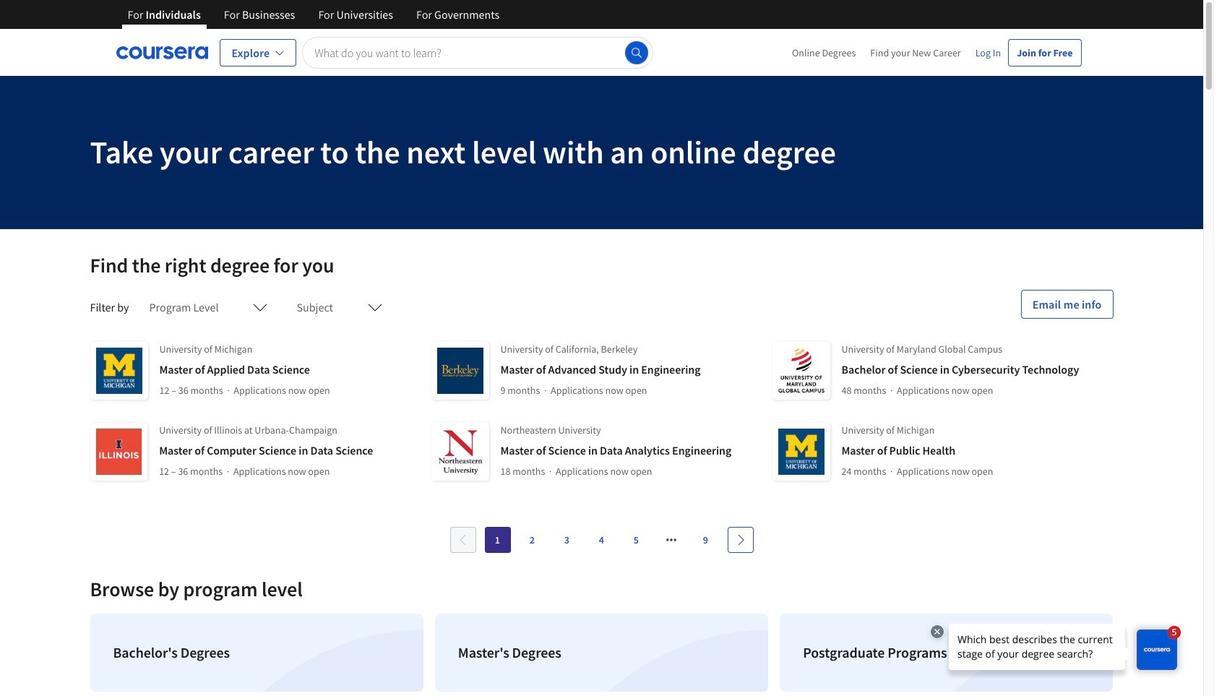 Task type: vqa. For each thing, say whether or not it's contained in the screenshot.
MODULES Link
no



Task type: locate. For each thing, give the bounding box(es) containing it.
university of illinois at urbana-champaign image
[[90, 423, 148, 481]]

0 vertical spatial university of michigan image
[[90, 342, 148, 400]]

university of maryland global campus image
[[773, 342, 831, 400]]

0 horizontal spatial university of michigan image
[[90, 342, 148, 400]]

northeastern university image
[[431, 423, 489, 481]]

university of michigan image
[[90, 342, 148, 400], [773, 423, 831, 481]]

banner navigation
[[116, 0, 511, 40]]

university of california, berkeley image
[[431, 342, 489, 400]]

list
[[84, 608, 1120, 696]]

1 vertical spatial university of michigan image
[[773, 423, 831, 481]]

None search field
[[303, 37, 653, 68]]



Task type: describe. For each thing, give the bounding box(es) containing it.
go to next page image
[[735, 534, 747, 546]]

coursera image
[[116, 41, 208, 64]]

1 horizontal spatial university of michigan image
[[773, 423, 831, 481]]

What do you want to learn? text field
[[303, 37, 653, 68]]



